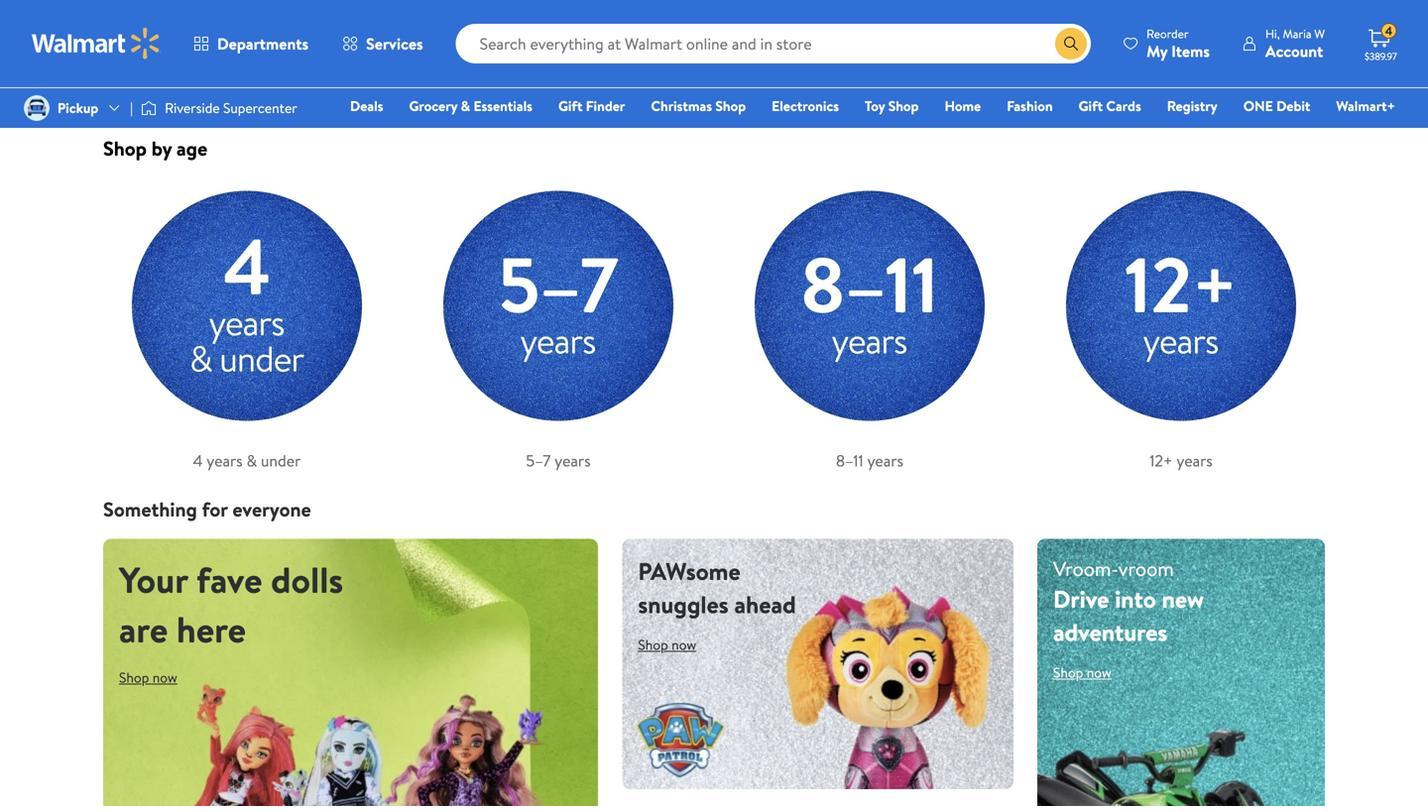 Task type: vqa. For each thing, say whether or not it's contained in the screenshot.
'Shaving'
no



Task type: describe. For each thing, give the bounding box(es) containing it.
5–7
[[526, 450, 551, 471]]

shop by age
[[103, 134, 208, 162]]

hi, maria w account
[[1266, 25, 1325, 62]]

electronics
[[772, 96, 839, 116]]

gift for gift cards
[[1079, 96, 1103, 116]]

adventures
[[1053, 616, 1168, 649]]

dolls
[[271, 555, 343, 604]]

gift cards link
[[1070, 95, 1150, 117]]

2 horizontal spatial now
[[1087, 663, 1112, 683]]

shop now link for pawsome snuggles ahead
[[638, 629, 712, 661]]

under
[[261, 450, 301, 471]]

gift finder
[[558, 96, 625, 116]]

something for everyone
[[103, 495, 311, 523]]

shop ride ons image
[[1038, 539, 1325, 806]]

gift cards
[[1079, 96, 1142, 116]]

drive
[[1053, 583, 1109, 616]]

reorder my items
[[1147, 25, 1210, 62]]

years for 8–11
[[868, 450, 904, 471]]

8–11
[[836, 450, 864, 471]]

2 horizontal spatial shop now
[[1053, 663, 1112, 683]]

12+ years link
[[1038, 162, 1325, 471]]

fashion link
[[998, 95, 1062, 117]]

4 years & under
[[193, 450, 301, 471]]

essentials
[[474, 96, 533, 116]]

 image for riverside supercenter
[[141, 98, 157, 118]]

vroom
[[1119, 555, 1174, 583]]

my
[[1147, 40, 1168, 62]]

shop down are
[[119, 668, 149, 687]]

gift for gift finder
[[558, 96, 583, 116]]

deals
[[350, 96, 383, 116]]

home link
[[936, 95, 990, 117]]

are
[[119, 604, 168, 654]]

snuggles
[[638, 588, 729, 621]]

12+
[[1150, 450, 1173, 471]]

registry link
[[1158, 95, 1227, 117]]

here
[[176, 604, 246, 654]]

shop down adventures
[[1053, 663, 1084, 683]]

toy shop link
[[856, 95, 928, 117]]

grocery & essentials link
[[400, 95, 542, 117]]

account
[[1266, 40, 1324, 62]]

years for 12+
[[1177, 450, 1213, 471]]

new
[[1162, 583, 1204, 616]]

shop now for your fave dolls are here
[[119, 668, 177, 687]]

your
[[119, 555, 188, 604]]

Search search field
[[456, 24, 1091, 63]]

4 for 4
[[1385, 23, 1393, 39]]

christmas shop link
[[642, 95, 755, 117]]

shop inside toy shop link
[[889, 96, 919, 116]]

Walmart Site-Wide search field
[[456, 24, 1091, 63]]



Task type: locate. For each thing, give the bounding box(es) containing it.
2 years from the left
[[555, 450, 591, 471]]

5–7 years
[[526, 450, 591, 471]]

shop now for pawsome snuggles ahead
[[638, 635, 697, 655]]

shop down snuggles
[[638, 635, 668, 655]]

now for pawsome snuggles ahead
[[672, 635, 697, 655]]

1 horizontal spatial shop now link
[[638, 629, 712, 661]]

finder
[[586, 96, 625, 116]]

4
[[1385, 23, 1393, 39], [193, 450, 203, 471]]

4 up $389.97
[[1385, 23, 1393, 39]]

christmas shop
[[651, 96, 746, 116]]

one
[[1244, 96, 1273, 116]]

 image right |
[[141, 98, 157, 118]]

years right 8–11
[[868, 450, 904, 471]]

shop
[[716, 96, 746, 116], [889, 96, 919, 116], [103, 134, 147, 162], [638, 635, 668, 655], [1053, 663, 1084, 683], [119, 668, 149, 687]]

category shop by age - 4 years and under image
[[103, 162, 391, 450]]

walmart+ link
[[1328, 95, 1405, 117]]

8–11 years
[[836, 450, 904, 471]]

christmas
[[651, 96, 712, 116]]

$389.97
[[1365, 50, 1398, 63]]

now down snuggles
[[672, 635, 697, 655]]

shop now link down are
[[119, 662, 193, 694]]

0 horizontal spatial now
[[153, 668, 177, 687]]

& inside 4 years & under link
[[247, 450, 257, 471]]

1 horizontal spatial  image
[[141, 98, 157, 118]]

|
[[130, 98, 133, 118]]

2 gift from the left
[[1079, 96, 1103, 116]]

shop melissa and doug image
[[622, 0, 1014, 110]]

shop paw patrol image
[[622, 539, 1014, 790]]

4 for 4 years & under
[[193, 450, 203, 471]]

category shop by age - 8 to 11 years image
[[726, 162, 1014, 450]]

services button
[[325, 20, 440, 67]]

electronics link
[[763, 95, 848, 117]]

services
[[366, 33, 423, 55]]

grocery
[[409, 96, 458, 116]]

0 horizontal spatial 4
[[193, 450, 203, 471]]

one debit link
[[1235, 95, 1320, 117]]

gift
[[558, 96, 583, 116], [1079, 96, 1103, 116]]

4 up something for everyone
[[193, 450, 203, 471]]

riverside supercenter
[[165, 98, 297, 118]]

walmart+
[[1337, 96, 1396, 116]]

shop now link for your fave dolls are here
[[119, 662, 193, 694]]

0 vertical spatial &
[[461, 96, 470, 116]]

into
[[1115, 583, 1157, 616]]

fashion
[[1007, 96, 1053, 116]]

one debit
[[1244, 96, 1311, 116]]

search icon image
[[1063, 36, 1079, 52]]

0 horizontal spatial &
[[247, 450, 257, 471]]

shop left by
[[103, 134, 147, 162]]

0 vertical spatial 4
[[1385, 23, 1393, 39]]

&
[[461, 96, 470, 116], [247, 450, 257, 471]]

1 gift from the left
[[558, 96, 583, 116]]

pickup
[[58, 98, 98, 118]]

your fave dolls are here
[[119, 555, 343, 654]]

4 years from the left
[[1177, 450, 1213, 471]]

shop now down snuggles
[[638, 635, 697, 655]]

w
[[1315, 25, 1325, 42]]

shop now link down snuggles
[[638, 629, 712, 661]]

8–11 years link
[[726, 162, 1014, 471]]

walmart image
[[32, 28, 161, 60]]

years for 5–7
[[555, 450, 591, 471]]

now down are
[[153, 668, 177, 687]]

vroom-vroom drive into new adventures
[[1053, 555, 1204, 649]]

for
[[202, 495, 228, 523]]

home
[[945, 96, 981, 116]]

maria
[[1283, 25, 1312, 42]]

hi,
[[1266, 25, 1280, 42]]

years right 12+
[[1177, 450, 1213, 471]]

something
[[103, 495, 197, 523]]

supercenter
[[223, 98, 297, 118]]

category shop by age - 12 plus years image
[[1038, 162, 1325, 450]]

grocery & essentials
[[409, 96, 533, 116]]

& inside grocery & essentials link
[[461, 96, 470, 116]]

1 horizontal spatial now
[[672, 635, 697, 655]]

gift left finder
[[558, 96, 583, 116]]

now
[[672, 635, 697, 655], [1087, 663, 1112, 683], [153, 668, 177, 687]]

toy
[[865, 96, 885, 116]]

0 horizontal spatial gift
[[558, 96, 583, 116]]

& right grocery
[[461, 96, 470, 116]]

fave
[[196, 555, 262, 604]]

category shop by age - 5 to 7 years image
[[415, 162, 702, 450]]

1 vertical spatial 4
[[193, 450, 203, 471]]

shop right toy
[[889, 96, 919, 116]]

4 years & under link
[[103, 162, 391, 471]]

shop right christmas
[[716, 96, 746, 116]]

everyone
[[232, 495, 311, 523]]

 image
[[24, 95, 50, 121], [141, 98, 157, 118]]

shop dolls image
[[103, 539, 598, 806]]

toy shop
[[865, 96, 919, 116]]

ahead
[[735, 588, 796, 621]]

by
[[152, 134, 172, 162]]

vroom-
[[1053, 555, 1119, 583]]

12+ years
[[1150, 450, 1213, 471]]

deals link
[[341, 95, 392, 117]]

gift inside "link"
[[1079, 96, 1103, 116]]

0 horizontal spatial shop now link
[[119, 662, 193, 694]]

reorder
[[1147, 25, 1189, 42]]

years for 4
[[207, 450, 243, 471]]

gift left the cards
[[1079, 96, 1103, 116]]

1 horizontal spatial shop now
[[638, 635, 697, 655]]

1 horizontal spatial gift
[[1079, 96, 1103, 116]]

gift finder link
[[550, 95, 634, 117]]

shop now
[[638, 635, 697, 655], [1053, 663, 1112, 683], [119, 668, 177, 687]]

years
[[207, 450, 243, 471], [555, 450, 591, 471], [868, 450, 904, 471], [1177, 450, 1213, 471]]

debit
[[1277, 96, 1311, 116]]

shop now down are
[[119, 668, 177, 687]]

1 horizontal spatial &
[[461, 96, 470, 116]]

 image left pickup
[[24, 95, 50, 121]]

& left the under
[[247, 450, 257, 471]]

 image for pickup
[[24, 95, 50, 121]]

items
[[1172, 40, 1210, 62]]

1 horizontal spatial 4
[[1385, 23, 1393, 39]]

1 vertical spatial &
[[247, 450, 257, 471]]

pawsome snuggles ahead
[[638, 555, 796, 621]]

registry
[[1167, 96, 1218, 116]]

departments
[[217, 33, 309, 55]]

3 years from the left
[[868, 450, 904, 471]]

now for your fave dolls are here
[[153, 668, 177, 687]]

1 years from the left
[[207, 450, 243, 471]]

0 horizontal spatial  image
[[24, 95, 50, 121]]

5–7 years link
[[415, 162, 702, 471]]

cards
[[1106, 96, 1142, 116]]

age
[[177, 134, 208, 162]]

2 horizontal spatial shop now link
[[1053, 657, 1128, 689]]

shop now link
[[638, 629, 712, 661], [1053, 657, 1128, 689], [119, 662, 193, 694]]

pawsome
[[638, 555, 741, 588]]

0 horizontal spatial shop now
[[119, 668, 177, 687]]

now down adventures
[[1087, 663, 1112, 683]]

departments button
[[177, 20, 325, 67]]

shop now link down adventures
[[1053, 657, 1128, 689]]

years right 5–7
[[555, 450, 591, 471]]

shop now down adventures
[[1053, 663, 1112, 683]]

riverside
[[165, 98, 220, 118]]

shop inside christmas shop link
[[716, 96, 746, 116]]

years up for
[[207, 450, 243, 471]]



